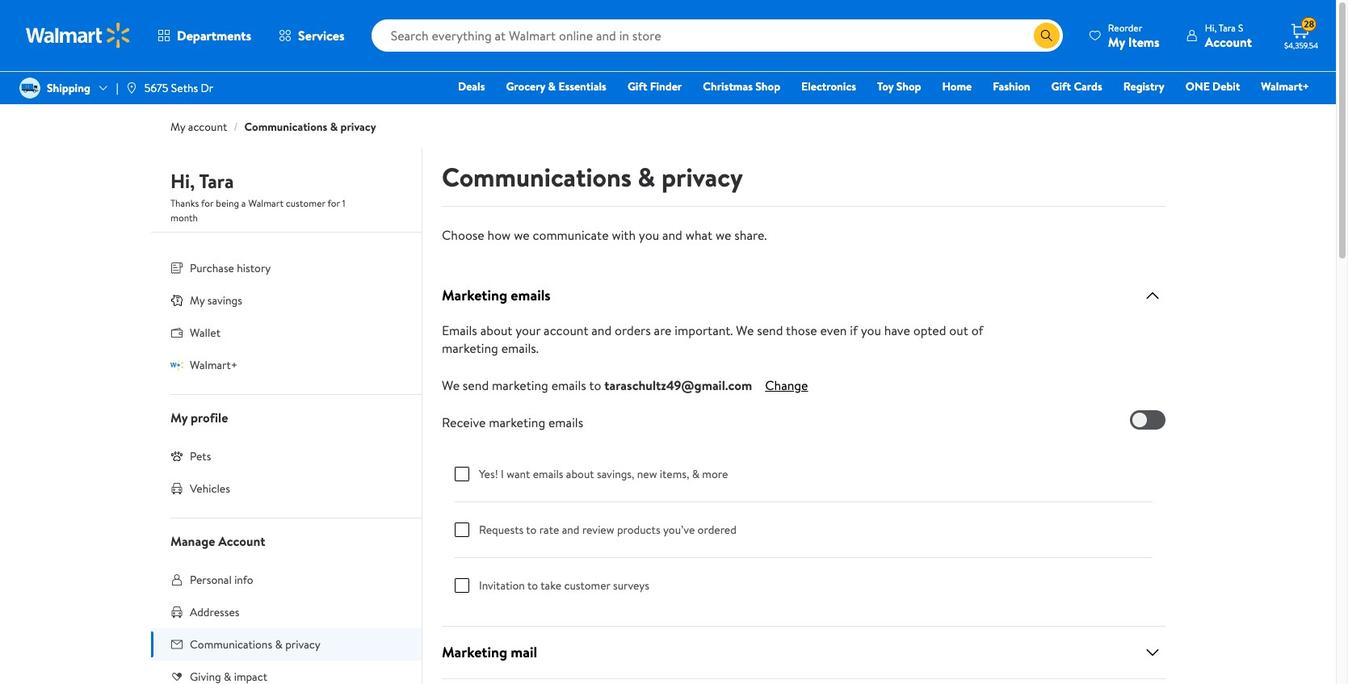 Task type: describe. For each thing, give the bounding box(es) containing it.
2 horizontal spatial and
[[662, 226, 682, 244]]

one debit
[[1186, 78, 1240, 95]]

my for my savings
[[190, 292, 205, 309]]

0 horizontal spatial privacy
[[285, 636, 320, 653]]

important.
[[675, 321, 733, 339]]

receive marketing emails. yes! i want emails about savings, new items, & more element
[[455, 466, 1153, 482]]

1 for from the left
[[201, 196, 214, 210]]

receive
[[442, 413, 486, 431]]

emails about your account and orders are important. we send those even if you have opted out of marketing emails.
[[442, 321, 983, 357]]

one
[[1186, 78, 1210, 95]]

invitation to take customer surveys
[[479, 578, 649, 594]]

marketing inside emails about your account and orders are important. we send those even if you have opted out of marketing emails.
[[442, 339, 498, 357]]

1 vertical spatial communications
[[442, 159, 632, 195]]

to for and
[[526, 522, 537, 538]]

0 horizontal spatial communications & privacy
[[190, 636, 320, 653]]

marketing mail image
[[1143, 643, 1162, 662]]

opted
[[913, 321, 946, 339]]

items
[[1128, 33, 1160, 50]]

grocery & essentials
[[506, 78, 607, 95]]

1 vertical spatial we
[[442, 376, 460, 394]]

month
[[170, 211, 198, 225]]

Yes! I want emails about savings, new items, & more checkbox
[[455, 467, 469, 481]]

we inside emails about your account and orders are important. we send those even if you have opted out of marketing emails.
[[736, 321, 754, 339]]

icon image for my savings
[[170, 294, 183, 307]]

you inside emails about your account and orders are important. we send those even if you have opted out of marketing emails.
[[861, 321, 881, 339]]

my savings
[[190, 292, 242, 309]]

profile
[[191, 409, 228, 426]]

0 vertical spatial account
[[188, 119, 227, 135]]

have
[[884, 321, 910, 339]]

2 for from the left
[[328, 196, 340, 210]]

of
[[971, 321, 983, 339]]

invitation
[[479, 578, 525, 594]]

0 horizontal spatial you
[[639, 226, 659, 244]]

0 vertical spatial to
[[589, 376, 601, 394]]

personal
[[190, 572, 232, 588]]

28
[[1304, 17, 1315, 31]]

1 vertical spatial communications & privacy link
[[151, 628, 422, 661]]

purchase history
[[190, 260, 271, 276]]

hi, for account
[[1205, 21, 1217, 34]]

i
[[501, 466, 504, 482]]

2 we from the left
[[716, 226, 731, 244]]

shipping
[[47, 80, 90, 96]]

receive marketing emails. invitation to take customer surveys element
[[455, 578, 1153, 594]]

0 vertical spatial communications
[[244, 119, 327, 135]]

s
[[1238, 21, 1243, 34]]

wallet
[[190, 325, 220, 341]]

departments button
[[144, 16, 265, 55]]

deals link
[[451, 78, 492, 95]]

requests to rate and review products you've ordered
[[479, 522, 737, 538]]

purchase history link
[[151, 252, 422, 284]]

take
[[541, 578, 561, 594]]

registry
[[1123, 78, 1165, 95]]

about inside emails about your account and orders are important. we send those even if you have opted out of marketing emails.
[[480, 321, 512, 339]]

icon image for walmart+
[[170, 358, 183, 371]]

toy shop link
[[870, 78, 928, 95]]

want
[[507, 466, 530, 482]]

marketing for marketing emails
[[442, 285, 507, 305]]

rate
[[539, 522, 559, 538]]

1 horizontal spatial account
[[1205, 33, 1252, 50]]

|
[[116, 80, 118, 96]]

deals
[[458, 78, 485, 95]]

1 vertical spatial customer
[[564, 578, 610, 594]]

cards
[[1074, 78, 1102, 95]]

mail
[[511, 642, 537, 662]]

vehicles
[[190, 481, 230, 497]]

more
[[702, 466, 728, 482]]

0 vertical spatial communications & privacy link
[[244, 119, 376, 135]]

share.
[[734, 226, 767, 244]]

Invitation to take customer surveys checkbox
[[455, 578, 469, 593]]

my savings link
[[151, 284, 422, 317]]

if
[[850, 321, 858, 339]]

Walmart Site-Wide search field
[[371, 19, 1063, 52]]

walmart image
[[26, 23, 131, 48]]

change link
[[752, 376, 808, 394]]

emails
[[442, 321, 477, 339]]

$4,359.54
[[1284, 40, 1319, 51]]

5675
[[144, 80, 168, 96]]

gift cards link
[[1044, 78, 1110, 95]]

tara for account
[[1219, 21, 1236, 34]]

gift finder
[[628, 78, 682, 95]]

1
[[342, 196, 345, 210]]

personal info link
[[151, 564, 422, 596]]

5675 seths dr
[[144, 80, 213, 96]]

grocery & essentials link
[[499, 78, 614, 95]]

new
[[637, 466, 657, 482]]

dr
[[201, 80, 213, 96]]

receive marketing emails. requests to rate and review products you've ordered element
[[455, 522, 1153, 538]]

items,
[[660, 466, 689, 482]]

fashion link
[[986, 78, 1038, 95]]

electronics link
[[794, 78, 863, 95]]

marketing for marketing mail
[[442, 642, 507, 662]]

pets link
[[151, 440, 422, 473]]

history
[[237, 260, 271, 276]]

emails.
[[501, 339, 539, 357]]

departments
[[177, 27, 251, 44]]

christmas
[[703, 78, 753, 95]]

my for my account / communications & privacy
[[170, 119, 185, 135]]

wallet link
[[151, 317, 422, 349]]

emails up your
[[511, 285, 551, 305]]

hi, tara link
[[170, 167, 234, 201]]

1 horizontal spatial about
[[566, 466, 594, 482]]



Task type: vqa. For each thing, say whether or not it's contained in the screenshot.
Marketing mail
yes



Task type: locate. For each thing, give the bounding box(es) containing it.
gift left finder
[[628, 78, 647, 95]]

emails down we send marketing emails to taraschultz49@gmail.com
[[548, 413, 583, 431]]

0 horizontal spatial account
[[188, 119, 227, 135]]

0 vertical spatial about
[[480, 321, 512, 339]]

0 horizontal spatial about
[[480, 321, 512, 339]]

0 vertical spatial walmart+ link
[[1254, 78, 1317, 95]]

0 horizontal spatial walmart+
[[190, 357, 238, 373]]

you
[[639, 226, 659, 244], [861, 321, 881, 339]]

yes!
[[479, 466, 498, 482]]

for left being
[[201, 196, 214, 210]]

2 vertical spatial marketing
[[489, 413, 545, 431]]

1 horizontal spatial walmart+ link
[[1254, 78, 1317, 95]]

privacy up 'what'
[[661, 159, 743, 195]]

communications & privacy link
[[244, 119, 376, 135], [151, 628, 422, 661]]

we right the important.
[[736, 321, 754, 339]]

1 horizontal spatial communications & privacy
[[442, 159, 743, 195]]

0 horizontal spatial account
[[218, 532, 265, 550]]

1 vertical spatial communications & privacy
[[190, 636, 320, 653]]

send inside emails about your account and orders are important. we send those even if you have opted out of marketing emails.
[[757, 321, 783, 339]]

2 horizontal spatial privacy
[[661, 159, 743, 195]]

manage account
[[170, 532, 265, 550]]

1 marketing from the top
[[442, 285, 507, 305]]

1 vertical spatial send
[[463, 376, 489, 394]]

walmart+ down $4,359.54
[[1261, 78, 1309, 95]]

3 icon image from the top
[[170, 450, 183, 463]]

your
[[516, 321, 541, 339]]

1 horizontal spatial walmart+
[[1261, 78, 1309, 95]]

hi, inside hi, tara s account
[[1205, 21, 1217, 34]]

account up info
[[218, 532, 265, 550]]

icon image left my savings
[[170, 294, 183, 307]]

you right if
[[861, 321, 881, 339]]

my left profile
[[170, 409, 188, 426]]

walmart+ link down $4,359.54
[[1254, 78, 1317, 95]]

my account / communications & privacy
[[170, 119, 376, 135]]

choose
[[442, 226, 484, 244]]

0 horizontal spatial for
[[201, 196, 214, 210]]

gift for gift finder
[[628, 78, 647, 95]]

communications down addresses
[[190, 636, 272, 653]]

0 horizontal spatial shop
[[755, 78, 780, 95]]

0 horizontal spatial send
[[463, 376, 489, 394]]

communications & privacy link down personal info link
[[151, 628, 422, 661]]

shop for toy shop
[[896, 78, 921, 95]]

icon image up my profile
[[170, 358, 183, 371]]

hi, up thanks
[[170, 167, 195, 195]]

marketing emails image
[[1143, 286, 1162, 305]]

registry link
[[1116, 78, 1172, 95]]

account
[[1205, 33, 1252, 50], [218, 532, 265, 550]]

customer left 1 on the left top
[[286, 196, 325, 210]]

1 vertical spatial marketing
[[442, 642, 507, 662]]

and left 'what'
[[662, 226, 682, 244]]

services button
[[265, 16, 358, 55]]

gift left cards
[[1051, 78, 1071, 95]]

christmas shop
[[703, 78, 780, 95]]

gift finder link
[[620, 78, 689, 95]]

&
[[548, 78, 556, 95], [330, 119, 338, 135], [638, 159, 655, 195], [692, 466, 699, 482], [275, 636, 283, 653]]

 image
[[19, 78, 40, 99]]

toy shop
[[877, 78, 921, 95]]

0 horizontal spatial hi,
[[170, 167, 195, 195]]

1 horizontal spatial and
[[591, 321, 612, 339]]

2 marketing from the top
[[442, 642, 507, 662]]

2 vertical spatial icon image
[[170, 450, 183, 463]]

1 icon image from the top
[[170, 294, 183, 307]]

those
[[786, 321, 817, 339]]

0 horizontal spatial customer
[[286, 196, 325, 210]]

marketing emails
[[442, 285, 551, 305]]

toy
[[877, 78, 894, 95]]

finder
[[650, 78, 682, 95]]

shop right 'christmas'
[[755, 78, 780, 95]]

reorder
[[1108, 21, 1142, 34]]

privacy up 1 on the left top
[[340, 119, 376, 135]]

choose how we communicate with you and what we share.
[[442, 226, 767, 244]]

1 vertical spatial privacy
[[661, 159, 743, 195]]

account left /
[[188, 119, 227, 135]]

communicate
[[533, 226, 609, 244]]

to for customer
[[527, 578, 538, 594]]

my for my profile
[[170, 409, 188, 426]]

1 gift from the left
[[628, 78, 647, 95]]

my down 5675 seths dr
[[170, 119, 185, 135]]

being
[[216, 196, 239, 210]]

1 horizontal spatial we
[[736, 321, 754, 339]]

marketing down "emails."
[[492, 376, 548, 394]]

0 vertical spatial marketing
[[442, 339, 498, 357]]

shop
[[755, 78, 780, 95], [896, 78, 921, 95]]

2 gift from the left
[[1051, 78, 1071, 95]]

0 vertical spatial send
[[757, 321, 783, 339]]

seths
[[171, 80, 198, 96]]

communications right /
[[244, 119, 327, 135]]

shop for christmas shop
[[755, 78, 780, 95]]

walmart
[[248, 196, 283, 210]]

hi, inside hi, tara thanks for being a walmart customer for 1 month
[[170, 167, 195, 195]]

icon image inside my savings link
[[170, 294, 183, 307]]

1 horizontal spatial send
[[757, 321, 783, 339]]

1 horizontal spatial tara
[[1219, 21, 1236, 34]]

marketing up want
[[489, 413, 545, 431]]

0 horizontal spatial walmart+ link
[[151, 349, 422, 381]]

and inside emails about your account and orders are important. we send those even if you have opted out of marketing emails.
[[591, 321, 612, 339]]

shop right toy
[[896, 78, 921, 95]]

1 vertical spatial hi,
[[170, 167, 195, 195]]

1 vertical spatial walmart+ link
[[151, 349, 422, 381]]

icon image for pets
[[170, 450, 183, 463]]

0 horizontal spatial tara
[[199, 167, 234, 195]]

tara inside hi, tara thanks for being a walmart customer for 1 month
[[199, 167, 234, 195]]

0 vertical spatial we
[[736, 321, 754, 339]]

icon image left pets
[[170, 450, 183, 463]]

0 vertical spatial marketing
[[442, 285, 507, 305]]

privacy
[[340, 119, 376, 135], [661, 159, 743, 195], [285, 636, 320, 653]]

1 horizontal spatial for
[[328, 196, 340, 210]]

customer right take
[[564, 578, 610, 594]]

how
[[488, 226, 511, 244]]

0 vertical spatial privacy
[[340, 119, 376, 135]]

tara up being
[[199, 167, 234, 195]]

2 shop from the left
[[896, 78, 921, 95]]

0 vertical spatial and
[[662, 226, 682, 244]]

walmart+ down wallet
[[190, 357, 238, 373]]

christmas shop link
[[696, 78, 788, 95]]

1 vertical spatial tara
[[199, 167, 234, 195]]

0 vertical spatial tara
[[1219, 21, 1236, 34]]

out
[[949, 321, 968, 339]]

1 horizontal spatial privacy
[[340, 119, 376, 135]]

1 horizontal spatial account
[[544, 321, 588, 339]]

1 vertical spatial and
[[591, 321, 612, 339]]

and right "rate"
[[562, 522, 580, 538]]

2 vertical spatial communications
[[190, 636, 272, 653]]

we send marketing emails to taraschultz49@gmail.com
[[442, 376, 752, 394]]

my inside the "reorder my items"
[[1108, 33, 1125, 50]]

about left your
[[480, 321, 512, 339]]

2 vertical spatial to
[[527, 578, 538, 594]]

you've
[[663, 522, 695, 538]]

about left the savings,
[[566, 466, 594, 482]]

icon image inside pets link
[[170, 450, 183, 463]]

1 horizontal spatial shop
[[896, 78, 921, 95]]

we up the receive
[[442, 376, 460, 394]]

account
[[188, 119, 227, 135], [544, 321, 588, 339]]

marketing left "emails."
[[442, 339, 498, 357]]

purchase
[[190, 260, 234, 276]]

account inside emails about your account and orders are important. we send those even if you have opted out of marketing emails.
[[544, 321, 588, 339]]

savings
[[207, 292, 242, 309]]

icon image
[[170, 294, 183, 307], [170, 358, 183, 371], [170, 450, 183, 463]]

0 vertical spatial account
[[1205, 33, 1252, 50]]

Requests to rate and review products you've ordered checkbox
[[455, 523, 469, 537]]

my left items
[[1108, 33, 1125, 50]]

0 vertical spatial customer
[[286, 196, 325, 210]]

receive marketing emails
[[442, 413, 583, 431]]

communications & privacy up the choose how we communicate with you and what we share.
[[442, 159, 743, 195]]

walmart+
[[1261, 78, 1309, 95], [190, 357, 238, 373]]

home
[[942, 78, 972, 95]]

orders
[[615, 321, 651, 339]]

communications & privacy link right /
[[244, 119, 376, 135]]

0 vertical spatial walmart+
[[1261, 78, 1309, 95]]

thanks
[[170, 196, 199, 210]]

marketing up emails
[[442, 285, 507, 305]]

savings,
[[597, 466, 634, 482]]

pets
[[190, 448, 211, 464]]

and left the orders
[[591, 321, 612, 339]]

for left 1 on the left top
[[328, 196, 340, 210]]

ordered
[[698, 522, 737, 538]]

0 horizontal spatial we
[[514, 226, 530, 244]]

gift
[[628, 78, 647, 95], [1051, 78, 1071, 95]]

for
[[201, 196, 214, 210], [328, 196, 340, 210]]

1 horizontal spatial gift
[[1051, 78, 1071, 95]]

communications & privacy down the addresses link
[[190, 636, 320, 653]]

0 horizontal spatial gift
[[628, 78, 647, 95]]

gift for gift cards
[[1051, 78, 1071, 95]]

my left savings
[[190, 292, 205, 309]]

info
[[234, 572, 253, 588]]

0 vertical spatial communications & privacy
[[442, 159, 743, 195]]

emails
[[511, 285, 551, 305], [551, 376, 586, 394], [548, 413, 583, 431], [533, 466, 563, 482]]

1 we from the left
[[514, 226, 530, 244]]

account up the debit
[[1205, 33, 1252, 50]]

send left those at the right
[[757, 321, 783, 339]]

 image
[[125, 82, 138, 95]]

hi, left s
[[1205, 21, 1217, 34]]

0 horizontal spatial we
[[442, 376, 460, 394]]

1 shop from the left
[[755, 78, 780, 95]]

walmart+ link
[[1254, 78, 1317, 95], [151, 349, 422, 381]]

communications
[[244, 119, 327, 135], [442, 159, 632, 195], [190, 636, 272, 653]]

review
[[582, 522, 614, 538]]

0 vertical spatial you
[[639, 226, 659, 244]]

marketing mail
[[442, 642, 537, 662]]

send up the receive
[[463, 376, 489, 394]]

1 horizontal spatial you
[[861, 321, 881, 339]]

emails up receive marketing emails
[[551, 376, 586, 394]]

hi, tara thanks for being a walmart customer for 1 month
[[170, 167, 345, 225]]

requests
[[479, 522, 524, 538]]

1 vertical spatial icon image
[[170, 358, 183, 371]]

search icon image
[[1040, 29, 1053, 42]]

1 vertical spatial account
[[544, 321, 588, 339]]

tara for for
[[199, 167, 234, 195]]

you right with
[[639, 226, 659, 244]]

debit
[[1212, 78, 1240, 95]]

tara left s
[[1219, 21, 1236, 34]]

addresses
[[190, 604, 239, 620]]

0 vertical spatial hi,
[[1205, 21, 1217, 34]]

grocery
[[506, 78, 545, 95]]

services
[[298, 27, 345, 44]]

my account link
[[170, 119, 227, 135]]

1 vertical spatial you
[[861, 321, 881, 339]]

2 vertical spatial and
[[562, 522, 580, 538]]

we right 'what'
[[716, 226, 731, 244]]

tara
[[1219, 21, 1236, 34], [199, 167, 234, 195]]

change
[[765, 376, 808, 394]]

even
[[820, 321, 847, 339]]

0 horizontal spatial and
[[562, 522, 580, 538]]

vehicles link
[[151, 473, 422, 505]]

account right your
[[544, 321, 588, 339]]

privacy down the addresses link
[[285, 636, 320, 653]]

1 vertical spatial about
[[566, 466, 594, 482]]

customer inside hi, tara thanks for being a walmart customer for 1 month
[[286, 196, 325, 210]]

to
[[589, 376, 601, 394], [526, 522, 537, 538], [527, 578, 538, 594]]

addresses link
[[151, 596, 422, 628]]

yes! i want emails about savings, new items, & more
[[479, 466, 728, 482]]

1 vertical spatial to
[[526, 522, 537, 538]]

communications inside communications & privacy link
[[190, 636, 272, 653]]

1 vertical spatial walmart+
[[190, 357, 238, 373]]

1 horizontal spatial hi,
[[1205, 21, 1217, 34]]

emails right want
[[533, 466, 563, 482]]

Search search field
[[371, 19, 1063, 52]]

taraschultz49@gmail.com
[[604, 376, 752, 394]]

1 horizontal spatial we
[[716, 226, 731, 244]]

communications & privacy
[[442, 159, 743, 195], [190, 636, 320, 653]]

hi,
[[1205, 21, 1217, 34], [170, 167, 195, 195]]

my profile
[[170, 409, 228, 426]]

products
[[617, 522, 660, 538]]

electronics
[[801, 78, 856, 95]]

1 horizontal spatial customer
[[564, 578, 610, 594]]

tara inside hi, tara s account
[[1219, 21, 1236, 34]]

marketing left mail at the bottom
[[442, 642, 507, 662]]

we right how
[[514, 226, 530, 244]]

what
[[685, 226, 712, 244]]

1 vertical spatial account
[[218, 532, 265, 550]]

walmart+ link down my savings link
[[151, 349, 422, 381]]

personal info
[[190, 572, 253, 588]]

surveys
[[613, 578, 649, 594]]

0 vertical spatial icon image
[[170, 294, 183, 307]]

manage
[[170, 532, 215, 550]]

hi, for thanks for being a walmart customer for 1 month
[[170, 167, 195, 195]]

2 icon image from the top
[[170, 358, 183, 371]]

send
[[757, 321, 783, 339], [463, 376, 489, 394]]

communications up communicate
[[442, 159, 632, 195]]

1 vertical spatial marketing
[[492, 376, 548, 394]]

2 vertical spatial privacy
[[285, 636, 320, 653]]



